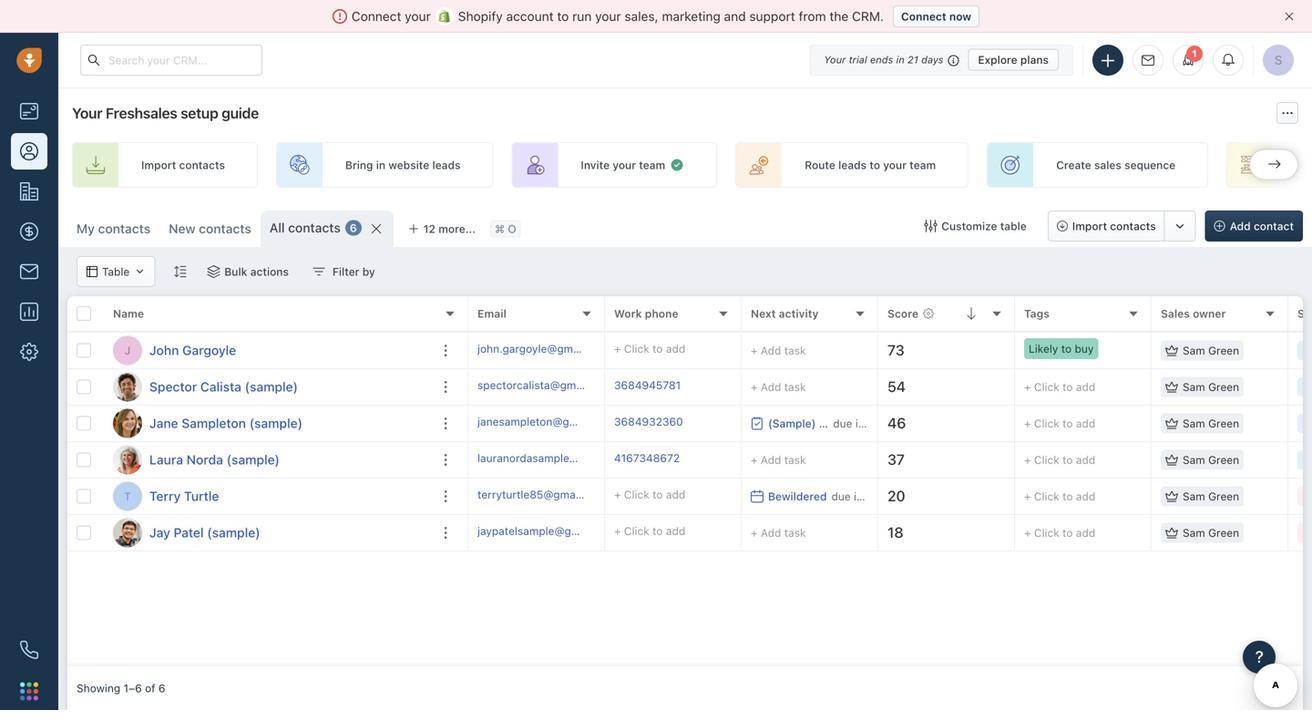 Task type: describe. For each thing, give the bounding box(es) containing it.
import for import contacts button on the right of page
[[1073, 220, 1108, 232]]

laura norda (sample) link
[[150, 451, 280, 469]]

spectorcalista@gmail.com 3684945781
[[478, 379, 681, 391]]

54
[[888, 378, 906, 395]]

1–6
[[124, 682, 142, 695]]

sam green for 54
[[1183, 381, 1240, 393]]

invite your team link
[[512, 142, 718, 188]]

(sample) for laura norda (sample)
[[227, 452, 280, 467]]

lauranordasample@gmail.com link
[[478, 450, 633, 470]]

press space to select this row. row containing 20
[[469, 479, 1313, 515]]

showing
[[77, 682, 120, 695]]

row group containing john gargoyle
[[67, 333, 469, 552]]

press space to select this row. row containing 37
[[469, 442, 1313, 479]]

your left shopify
[[405, 9, 431, 24]]

+ click to add for 18
[[1025, 526, 1096, 539]]

your right route in the top of the page
[[884, 159, 907, 171]]

the
[[830, 9, 849, 24]]

j
[[125, 344, 131, 357]]

website
[[389, 159, 430, 171]]

next
[[751, 307, 776, 320]]

invite your team
[[581, 159, 666, 171]]

work
[[614, 307, 642, 320]]

press space to select this row. row containing john gargoyle
[[67, 333, 469, 369]]

jaypatelsample@gmail.com link
[[478, 523, 618, 543]]

add for 18
[[761, 526, 782, 539]]

likely
[[1029, 342, 1059, 355]]

send email image
[[1142, 55, 1155, 66]]

shopify
[[458, 9, 503, 24]]

l image
[[113, 445, 142, 475]]

norda
[[187, 452, 223, 467]]

jay patel (sample) link
[[150, 524, 260, 542]]

73
[[888, 341, 905, 359]]

freshsales
[[106, 104, 177, 122]]

terry turtle
[[150, 489, 219, 504]]

now
[[950, 10, 972, 23]]

green for 20
[[1209, 490, 1240, 503]]

by
[[363, 265, 375, 278]]

close image
[[1285, 12, 1295, 21]]

press space to select this row. row containing laura norda (sample)
[[67, 442, 469, 479]]

explore
[[979, 53, 1018, 66]]

container_wx8msf4aqz5i3rn1 image inside table popup button
[[134, 266, 145, 277]]

sam green for 73
[[1183, 344, 1240, 357]]

leads inside "route leads to your team" link
[[839, 159, 867, 171]]

press space to select this row. row containing 46
[[469, 406, 1313, 442]]

press space to select this row. row containing 73
[[469, 333, 1313, 369]]

of
[[145, 682, 155, 695]]

support
[[750, 9, 796, 24]]

phone
[[645, 307, 679, 320]]

jay patel (sample)
[[150, 525, 260, 540]]

j image for jane sampleton (sample)
[[113, 409, 142, 438]]

+ add task for 18
[[751, 526, 806, 539]]

phone element
[[11, 632, 47, 668]]

⌘ o
[[495, 222, 517, 235]]

sam for 37
[[1183, 453, 1206, 466]]

filter by button
[[301, 256, 387, 287]]

terry
[[150, 489, 181, 504]]

crm.
[[852, 9, 884, 24]]

0 horizontal spatial 6
[[159, 682, 166, 695]]

sales
[[1161, 307, 1191, 320]]

3684932360
[[614, 415, 683, 428]]

gargoyle
[[182, 343, 236, 358]]

work phone
[[614, 307, 679, 320]]

press space to select this row. row containing 18
[[469, 515, 1313, 552]]

add for 37
[[761, 454, 782, 466]]

trial
[[849, 54, 868, 66]]

route leads to your team
[[805, 159, 936, 171]]

guide
[[222, 104, 259, 122]]

green for 73
[[1209, 344, 1240, 357]]

container_wx8msf4aqz5i3rn1 image inside customize table button
[[925, 220, 937, 232]]

(sample) for jane sampleton (sample)
[[249, 416, 303, 431]]

contacts right the my
[[98, 221, 151, 236]]

score
[[888, 307, 919, 320]]

marketing
[[662, 9, 721, 24]]

press space to select this row. row containing 54
[[469, 369, 1313, 406]]

add inside button
[[1230, 220, 1251, 232]]

jane sampleton (sample)
[[150, 416, 303, 431]]

contacts inside button
[[1111, 220, 1157, 232]]

laura
[[150, 452, 183, 467]]

12 more...
[[424, 222, 476, 235]]

contacts right new
[[199, 221, 251, 236]]

12
[[424, 222, 436, 235]]

your trial ends in 21 days
[[824, 54, 944, 66]]

terry turtle link
[[150, 487, 219, 505]]

+ click to add for 54
[[1025, 381, 1096, 393]]

set link
[[1227, 142, 1313, 188]]

phone image
[[20, 641, 38, 659]]

spector calista (sample)
[[150, 379, 298, 394]]

18
[[888, 524, 904, 541]]

run
[[573, 9, 592, 24]]

grid containing 73
[[67, 296, 1313, 666]]

21
[[908, 54, 919, 66]]

sam green for 37
[[1183, 453, 1240, 466]]

create sales sequence
[[1057, 159, 1176, 171]]

sam for 73
[[1183, 344, 1206, 357]]

green for 37
[[1209, 453, 1240, 466]]

set
[[1296, 159, 1313, 171]]

filter
[[333, 265, 360, 278]]

green for 54
[[1209, 381, 1240, 393]]

sam for 20
[[1183, 490, 1206, 503]]

john.gargoyle@gmail.com link
[[478, 341, 610, 360]]

contacts down setup
[[179, 159, 225, 171]]

explore plans
[[979, 53, 1049, 66]]

6 inside "all contacts 6"
[[350, 221, 357, 234]]

route
[[805, 159, 836, 171]]

task for 18
[[785, 526, 806, 539]]

sales
[[1095, 159, 1122, 171]]

sequence
[[1125, 159, 1176, 171]]

next activity
[[751, 307, 819, 320]]

+ click to add for 37
[[1025, 453, 1096, 466]]

o
[[508, 222, 517, 235]]



Task type: locate. For each thing, give the bounding box(es) containing it.
green for 18
[[1209, 526, 1240, 539]]

(sample) for spector calista (sample)
[[245, 379, 298, 394]]

1 leads from the left
[[433, 159, 461, 171]]

plans
[[1021, 53, 1049, 66]]

(sample) down jane sampleton (sample) 'link'
[[227, 452, 280, 467]]

filter by
[[333, 265, 375, 278]]

sam for 54
[[1183, 381, 1206, 393]]

1 horizontal spatial connect
[[902, 10, 947, 23]]

sam green for 18
[[1183, 526, 1240, 539]]

0 vertical spatial j image
[[113, 409, 142, 438]]

all contacts 6
[[270, 220, 357, 235]]

sam green
[[1183, 344, 1240, 357], [1183, 381, 1240, 393], [1183, 417, 1240, 430], [1183, 453, 1240, 466], [1183, 490, 1240, 503], [1183, 526, 1240, 539]]

team inside "link"
[[639, 159, 666, 171]]

4 sam green from the top
[[1183, 453, 1240, 466]]

1 vertical spatial j image
[[113, 518, 142, 547]]

click
[[624, 342, 650, 355], [1035, 381, 1060, 393], [1035, 417, 1060, 430], [1035, 453, 1060, 466], [624, 488, 650, 501], [1035, 490, 1060, 503], [624, 525, 650, 537], [1035, 526, 1060, 539]]

leads right website
[[433, 159, 461, 171]]

3684945781
[[614, 379, 681, 391]]

contacts down sequence
[[1111, 220, 1157, 232]]

0 horizontal spatial import
[[141, 159, 176, 171]]

john
[[150, 343, 179, 358]]

6 green from the top
[[1209, 526, 1240, 539]]

customize table button
[[913, 211, 1039, 242]]

0 vertical spatial import contacts
[[141, 159, 225, 171]]

container_wx8msf4aqz5i3rn1 image inside 'invite your team' "link"
[[670, 158, 685, 172]]

in left 21 on the right of page
[[897, 54, 905, 66]]

contact
[[1254, 220, 1295, 232]]

task for 37
[[785, 454, 806, 466]]

Search your CRM... text field
[[80, 45, 263, 76]]

add for 73
[[761, 344, 782, 357]]

4 + click to add from the top
[[1025, 490, 1096, 503]]

0 horizontal spatial your
[[72, 104, 102, 122]]

12 more... button
[[398, 216, 486, 242]]

(sample) right 'patel'
[[207, 525, 260, 540]]

+ click to add for 46
[[1025, 417, 1096, 430]]

task
[[785, 344, 806, 357], [785, 381, 806, 393], [785, 454, 806, 466], [785, 526, 806, 539]]

37
[[888, 451, 905, 468]]

explore plans link
[[969, 49, 1059, 71]]

connect
[[352, 9, 402, 24], [902, 10, 947, 23]]

press space to select this row. row down jane sampleton (sample) 'link'
[[67, 442, 469, 479]]

your left "trial"
[[824, 54, 846, 66]]

sam green for 20
[[1183, 490, 1240, 503]]

0 horizontal spatial team
[[639, 159, 666, 171]]

2 row group from the left
[[469, 333, 1313, 552]]

setup
[[181, 104, 218, 122]]

from
[[799, 9, 826, 24]]

add contact
[[1230, 220, 1295, 232]]

3 + add task from the top
[[751, 454, 806, 466]]

your for your freshsales setup guide
[[72, 104, 102, 122]]

row group containing 73
[[469, 333, 1313, 552]]

5 + click to add from the top
[[1025, 526, 1096, 539]]

sam
[[1183, 344, 1206, 357], [1183, 381, 1206, 393], [1183, 417, 1206, 430], [1183, 453, 1206, 466], [1183, 490, 1206, 503], [1183, 526, 1206, 539]]

container_wx8msf4aqz5i3rn1 image
[[670, 158, 685, 172], [313, 265, 325, 278], [134, 266, 145, 277], [1166, 381, 1179, 393], [751, 417, 764, 430], [751, 490, 764, 503]]

all contacts link
[[270, 219, 341, 237]]

1 horizontal spatial 6
[[350, 221, 357, 234]]

+ add task for 73
[[751, 344, 806, 357]]

1 j image from the top
[[113, 409, 142, 438]]

0 horizontal spatial leads
[[433, 159, 461, 171]]

team right invite
[[639, 159, 666, 171]]

your freshsales setup guide
[[72, 104, 259, 122]]

container_wx8msf4aqz5i3rn1 image inside filter by button
[[313, 265, 325, 278]]

connect now button
[[893, 5, 980, 27]]

press space to select this row. row containing terry turtle
[[67, 479, 469, 515]]

showing 1–6 of 6
[[77, 682, 166, 695]]

import inside import contacts button
[[1073, 220, 1108, 232]]

press space to select this row. row down 20
[[469, 515, 1313, 552]]

jay
[[150, 525, 170, 540]]

6 sam from the top
[[1183, 526, 1206, 539]]

1 + click to add from the top
[[1025, 381, 1096, 393]]

name column header
[[104, 296, 469, 333]]

contacts
[[179, 159, 225, 171], [1111, 220, 1157, 232], [288, 220, 341, 235], [98, 221, 151, 236], [199, 221, 251, 236]]

4 green from the top
[[1209, 453, 1240, 466]]

1 horizontal spatial in
[[897, 54, 905, 66]]

1 horizontal spatial leads
[[839, 159, 867, 171]]

1 horizontal spatial import
[[1073, 220, 1108, 232]]

3 sam from the top
[[1183, 417, 1206, 430]]

name
[[113, 307, 144, 320]]

jaypatelsample@gmail.com
[[478, 525, 618, 537]]

4 sam from the top
[[1183, 453, 1206, 466]]

0 horizontal spatial in
[[376, 159, 386, 171]]

press space to select this row. row up 18 on the right bottom of the page
[[469, 479, 1313, 515]]

(sample) right calista
[[245, 379, 298, 394]]

bulk
[[224, 265, 247, 278]]

my
[[77, 221, 95, 236]]

press space to select this row. row up 54
[[469, 333, 1313, 369]]

terryturtle85@gmail.com
[[478, 488, 607, 501]]

0 vertical spatial your
[[824, 54, 846, 66]]

import contacts down create sales sequence
[[1073, 220, 1157, 232]]

connect inside 'button'
[[902, 10, 947, 23]]

add for 54
[[761, 381, 782, 393]]

new contacts
[[169, 221, 251, 236]]

1 task from the top
[[785, 344, 806, 357]]

grid
[[67, 296, 1313, 666]]

lauranordasample@gmail.com
[[478, 452, 633, 464]]

2 leads from the left
[[839, 159, 867, 171]]

0 horizontal spatial connect
[[352, 9, 402, 24]]

j image left jay
[[113, 518, 142, 547]]

press space to select this row. row down laura norda (sample) link
[[67, 479, 469, 515]]

import contacts button
[[1048, 211, 1166, 242]]

press space to select this row. row up spector calista (sample)
[[67, 333, 469, 369]]

t
[[124, 490, 131, 503]]

jaypatelsample@gmail.com + click to add
[[478, 525, 686, 537]]

green
[[1209, 344, 1240, 357], [1209, 381, 1240, 393], [1209, 417, 1240, 430], [1209, 453, 1240, 466], [1209, 490, 1240, 503], [1209, 526, 1240, 539]]

+ add task for 54
[[751, 381, 806, 393]]

(sample) right sampleton on the bottom left of the page
[[249, 416, 303, 431]]

john.gargoyle@gmail.com + click to add
[[478, 342, 686, 355]]

connect for connect your
[[352, 9, 402, 24]]

import contacts group
[[1048, 211, 1197, 242]]

your left freshsales at the left of page
[[72, 104, 102, 122]]

4 + add task from the top
[[751, 526, 806, 539]]

6 up "filter by"
[[350, 221, 357, 234]]

connect for connect now
[[902, 10, 947, 23]]

import contacts for import contacts button on the right of page
[[1073, 220, 1157, 232]]

1 + add task from the top
[[751, 344, 806, 357]]

contacts right all
[[288, 220, 341, 235]]

j image
[[113, 409, 142, 438], [113, 518, 142, 547]]

ends
[[871, 54, 894, 66]]

+ click to add for 20
[[1025, 490, 1096, 503]]

2 team from the left
[[910, 159, 936, 171]]

1 team from the left
[[639, 159, 666, 171]]

your right invite
[[613, 159, 636, 171]]

terryturtle85@gmail.com + click to add
[[478, 488, 686, 501]]

3 task from the top
[[785, 454, 806, 466]]

(sample) inside "link"
[[245, 379, 298, 394]]

calista
[[200, 379, 242, 394]]

task for 73
[[785, 344, 806, 357]]

turtle
[[184, 489, 219, 504]]

2 j image from the top
[[113, 518, 142, 547]]

press space to select this row. row containing spector calista (sample)
[[67, 369, 469, 406]]

press space to select this row. row down turtle
[[67, 515, 469, 552]]

green for 46
[[1209, 417, 1240, 430]]

bring
[[345, 159, 373, 171]]

janesampleton@gmail.com link
[[478, 414, 616, 433]]

bring in website leads link
[[276, 142, 494, 188]]

leads
[[433, 159, 461, 171], [839, 159, 867, 171]]

4167348672
[[614, 452, 680, 464]]

janesampleton@gmail.com
[[478, 415, 616, 428]]

task for 54
[[785, 381, 806, 393]]

1 vertical spatial import contacts
[[1073, 220, 1157, 232]]

add contact button
[[1206, 211, 1304, 242]]

press space to select this row. row containing jay patel (sample)
[[67, 515, 469, 552]]

import for the import contacts link
[[141, 159, 176, 171]]

⌘
[[495, 222, 505, 235]]

buy
[[1075, 342, 1094, 355]]

team up customize table button on the right
[[910, 159, 936, 171]]

create
[[1057, 159, 1092, 171]]

row group
[[67, 333, 469, 552], [469, 333, 1313, 552]]

46
[[888, 414, 906, 432]]

3684932360 link
[[614, 414, 683, 433]]

create sales sequence link
[[987, 142, 1209, 188]]

1 vertical spatial your
[[72, 104, 102, 122]]

freshworks switcher image
[[20, 682, 38, 700]]

import
[[141, 159, 176, 171], [1073, 220, 1108, 232]]

your for your trial ends in 21 days
[[824, 54, 846, 66]]

2 + add task from the top
[[751, 381, 806, 393]]

sam green for 46
[[1183, 417, 1240, 430]]

sam for 46
[[1183, 417, 1206, 430]]

new contacts button
[[160, 211, 261, 247], [169, 221, 251, 236]]

3 sam green from the top
[[1183, 417, 1240, 430]]

2 sam green from the top
[[1183, 381, 1240, 393]]

2 green from the top
[[1209, 381, 1240, 393]]

table
[[1001, 220, 1027, 232]]

container_wx8msf4aqz5i3rn1 image inside bulk actions button
[[207, 265, 220, 278]]

import contacts inside button
[[1073, 220, 1157, 232]]

0 horizontal spatial import contacts
[[141, 159, 225, 171]]

import inside the import contacts link
[[141, 159, 176, 171]]

container_wx8msf4aqz5i3rn1 image
[[925, 220, 937, 232], [207, 265, 220, 278], [87, 266, 98, 277], [1166, 344, 1179, 357], [1166, 417, 1179, 430], [1166, 454, 1179, 466], [1166, 490, 1179, 503], [1166, 526, 1179, 539]]

laura norda (sample)
[[150, 452, 280, 467]]

sam for 18
[[1183, 526, 1206, 539]]

john.gargoyle@gmail.com
[[478, 342, 610, 355]]

1 vertical spatial import
[[1073, 220, 1108, 232]]

1 green from the top
[[1209, 344, 1240, 357]]

and
[[724, 9, 746, 24]]

1 vertical spatial in
[[376, 159, 386, 171]]

press space to select this row. row containing jane sampleton (sample)
[[67, 406, 469, 442]]

j image left jane
[[113, 409, 142, 438]]

import down "create sales sequence" link
[[1073, 220, 1108, 232]]

press space to select this row. row up 37
[[469, 406, 1313, 442]]

tags
[[1025, 307, 1050, 320]]

sta
[[1298, 307, 1313, 320]]

your right run
[[595, 9, 621, 24]]

j image for jay patel (sample)
[[113, 518, 142, 547]]

press space to select this row. row up jane sampleton (sample)
[[67, 369, 469, 406]]

0 vertical spatial 6
[[350, 221, 357, 234]]

import down your freshsales setup guide
[[141, 159, 176, 171]]

2 sam from the top
[[1183, 381, 1206, 393]]

0 vertical spatial import
[[141, 159, 176, 171]]

style_myh0__igzzd8unmi image
[[173, 265, 186, 278]]

6 sam green from the top
[[1183, 526, 1240, 539]]

press space to select this row. row up 20
[[469, 442, 1313, 479]]

+ add task
[[751, 344, 806, 357], [751, 381, 806, 393], [751, 454, 806, 466], [751, 526, 806, 539]]

(sample) inside 'link'
[[249, 416, 303, 431]]

press space to select this row. row down spector calista (sample) "link"
[[67, 406, 469, 442]]

days
[[922, 54, 944, 66]]

account
[[506, 9, 554, 24]]

name row
[[67, 296, 469, 333]]

1 sam from the top
[[1183, 344, 1206, 357]]

leads inside the bring in website leads link
[[433, 159, 461, 171]]

+ add task for 37
[[751, 454, 806, 466]]

1 vertical spatial 6
[[159, 682, 166, 695]]

0 vertical spatial in
[[897, 54, 905, 66]]

1 horizontal spatial your
[[824, 54, 846, 66]]

(sample) for jay patel (sample)
[[207, 525, 260, 540]]

press space to select this row. row up "46"
[[469, 369, 1313, 406]]

sales owner
[[1161, 307, 1227, 320]]

2 task from the top
[[785, 381, 806, 393]]

terryturtle85@gmail.com link
[[478, 487, 607, 506]]

3684945781 link
[[614, 377, 681, 397]]

press space to select this row. row
[[67, 333, 469, 369], [469, 333, 1313, 369], [67, 369, 469, 406], [469, 369, 1313, 406], [67, 406, 469, 442], [469, 406, 1313, 442], [67, 442, 469, 479], [469, 442, 1313, 479], [67, 479, 469, 515], [469, 479, 1313, 515], [67, 515, 469, 552], [469, 515, 1313, 552]]

your
[[405, 9, 431, 24], [595, 9, 621, 24], [613, 159, 636, 171], [884, 159, 907, 171]]

6 right "of"
[[159, 682, 166, 695]]

in right bring
[[376, 159, 386, 171]]

sampleton
[[182, 416, 246, 431]]

leads right route in the top of the page
[[839, 159, 867, 171]]

20
[[888, 487, 906, 505]]

likely to buy
[[1029, 342, 1094, 355]]

1 horizontal spatial team
[[910, 159, 936, 171]]

5 green from the top
[[1209, 490, 1240, 503]]

1 horizontal spatial import contacts
[[1073, 220, 1157, 232]]

5 sam from the top
[[1183, 490, 1206, 503]]

s image
[[113, 372, 142, 402]]

5 sam green from the top
[[1183, 490, 1240, 503]]

spectorcalista@gmail.com
[[478, 379, 613, 391]]

table button
[[77, 256, 155, 287]]

1 row group from the left
[[67, 333, 469, 552]]

3 + click to add from the top
[[1025, 453, 1096, 466]]

4 task from the top
[[785, 526, 806, 539]]

2 + click to add from the top
[[1025, 417, 1096, 430]]

invite
[[581, 159, 610, 171]]

container_wx8msf4aqz5i3rn1 image inside table popup button
[[87, 266, 98, 277]]

your inside "link"
[[613, 159, 636, 171]]

3 green from the top
[[1209, 417, 1240, 430]]

import contacts down setup
[[141, 159, 225, 171]]

import contacts for the import contacts link
[[141, 159, 225, 171]]

shopify account to run your sales, marketing and support from the crm.
[[458, 9, 884, 24]]

all
[[270, 220, 285, 235]]

1 sam green from the top
[[1183, 344, 1240, 357]]



Task type: vqa. For each thing, say whether or not it's contained in the screenshot.
'Sam' for 37
yes



